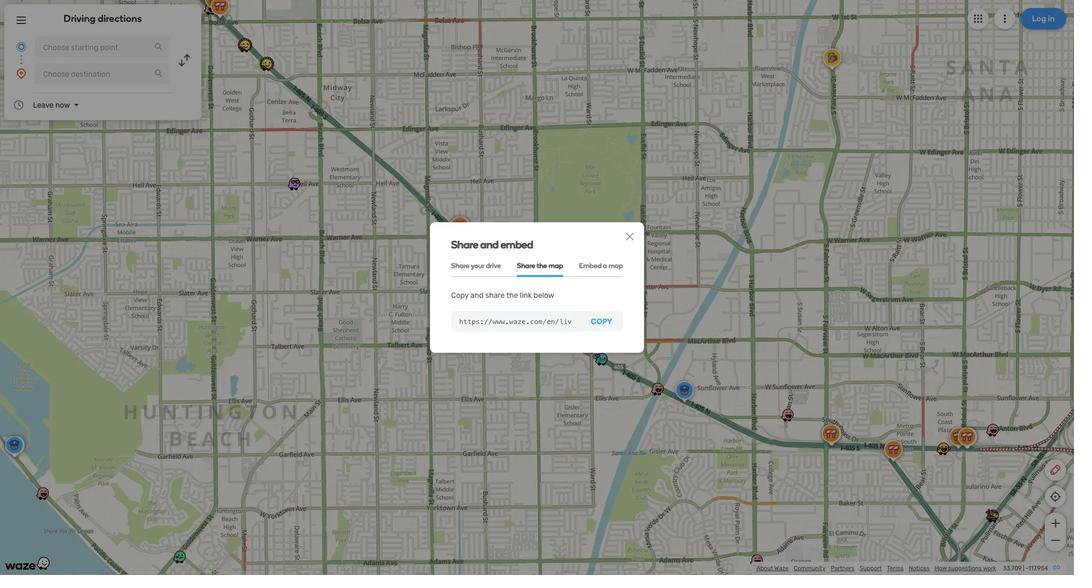 Task type: locate. For each thing, give the bounding box(es) containing it.
map right a
[[609, 262, 623, 270]]

share your drive link
[[451, 255, 501, 277]]

link
[[520, 291, 532, 300]]

map
[[549, 262, 563, 270], [609, 262, 623, 270]]

and left 'share'
[[471, 291, 484, 300]]

1 vertical spatial and
[[471, 291, 484, 300]]

notices
[[910, 565, 930, 572]]

1 vertical spatial the
[[507, 291, 518, 300]]

the
[[537, 262, 548, 270], [507, 291, 518, 300]]

0 horizontal spatial map
[[549, 262, 563, 270]]

share
[[486, 291, 505, 300]]

1 vertical spatial copy
[[591, 317, 613, 326]]

117.954
[[1029, 565, 1049, 572]]

suggestions
[[949, 565, 983, 572]]

share the map link
[[517, 255, 563, 277]]

copy button
[[581, 311, 623, 332]]

partners link
[[831, 565, 855, 572]]

support
[[860, 565, 882, 572]]

terms
[[888, 565, 904, 572]]

notices link
[[910, 565, 930, 572]]

about waze community partners support terms notices how suggestions work
[[757, 565, 997, 572]]

1 horizontal spatial map
[[609, 262, 623, 270]]

community
[[794, 565, 826, 572]]

|
[[1024, 565, 1025, 572]]

1 map from the left
[[549, 262, 563, 270]]

0 horizontal spatial the
[[507, 291, 518, 300]]

x image
[[624, 230, 637, 243]]

link image
[[1053, 564, 1062, 572]]

directions
[[98, 13, 142, 24]]

terms link
[[888, 565, 904, 572]]

1 horizontal spatial the
[[537, 262, 548, 270]]

and
[[481, 238, 499, 251], [471, 291, 484, 300]]

share up share your drive
[[451, 238, 479, 251]]

map for share the map
[[549, 262, 563, 270]]

a
[[603, 262, 608, 270]]

share left your
[[451, 262, 470, 270]]

how suggestions work link
[[936, 565, 997, 572]]

location image
[[15, 67, 28, 80]]

copy
[[451, 291, 469, 300], [591, 317, 613, 326]]

driving directions
[[64, 13, 142, 24]]

the up below
[[537, 262, 548, 270]]

Choose starting point text field
[[35, 36, 171, 58]]

copy inside button
[[591, 317, 613, 326]]

0 vertical spatial and
[[481, 238, 499, 251]]

share and embed
[[451, 238, 533, 251]]

share the map
[[517, 262, 563, 270]]

map up below
[[549, 262, 563, 270]]

1 horizontal spatial copy
[[591, 317, 613, 326]]

and up drive
[[481, 238, 499, 251]]

0 vertical spatial copy
[[451, 291, 469, 300]]

driving
[[64, 13, 96, 24]]

drive
[[486, 262, 501, 270]]

and for copy
[[471, 291, 484, 300]]

None field
[[451, 311, 581, 332]]

embed a map
[[579, 262, 623, 270]]

map for embed a map
[[609, 262, 623, 270]]

the left the link
[[507, 291, 518, 300]]

copy and share the link below
[[451, 291, 555, 300]]

-
[[1027, 565, 1029, 572]]

0 horizontal spatial copy
[[451, 291, 469, 300]]

zoom in image
[[1050, 517, 1063, 530]]

share down the embed
[[517, 262, 536, 270]]

share
[[451, 238, 479, 251], [451, 262, 470, 270], [517, 262, 536, 270]]

2 map from the left
[[609, 262, 623, 270]]

below
[[534, 291, 555, 300]]



Task type: vqa. For each thing, say whether or not it's contained in the screenshot.
"Copy And Share The Link Below"
yes



Task type: describe. For each thing, give the bounding box(es) containing it.
support link
[[860, 565, 882, 572]]

copy for copy
[[591, 317, 613, 326]]

33.709
[[1004, 565, 1022, 572]]

how
[[936, 565, 948, 572]]

33.709 | -117.954
[[1004, 565, 1049, 572]]

now
[[55, 101, 70, 109]]

leave
[[33, 101, 54, 109]]

clock image
[[12, 99, 25, 111]]

Choose destination text field
[[35, 63, 171, 84]]

share your drive
[[451, 262, 501, 270]]

waze
[[775, 565, 789, 572]]

share for share the map
[[517, 262, 536, 270]]

about
[[757, 565, 774, 572]]

about waze link
[[757, 565, 789, 572]]

embed
[[501, 238, 533, 251]]

and for share
[[481, 238, 499, 251]]

zoom out image
[[1050, 534, 1063, 547]]

share for share your drive
[[451, 262, 470, 270]]

embed a map link
[[579, 255, 623, 277]]

leave now
[[33, 101, 70, 109]]

copy for copy and share the link below
[[451, 291, 469, 300]]

community link
[[794, 565, 826, 572]]

pencil image
[[1050, 464, 1063, 477]]

current location image
[[15, 41, 28, 53]]

share for share and embed
[[451, 238, 479, 251]]

embed
[[579, 262, 602, 270]]

work
[[984, 565, 997, 572]]

your
[[471, 262, 485, 270]]

0 vertical spatial the
[[537, 262, 548, 270]]

partners
[[831, 565, 855, 572]]



